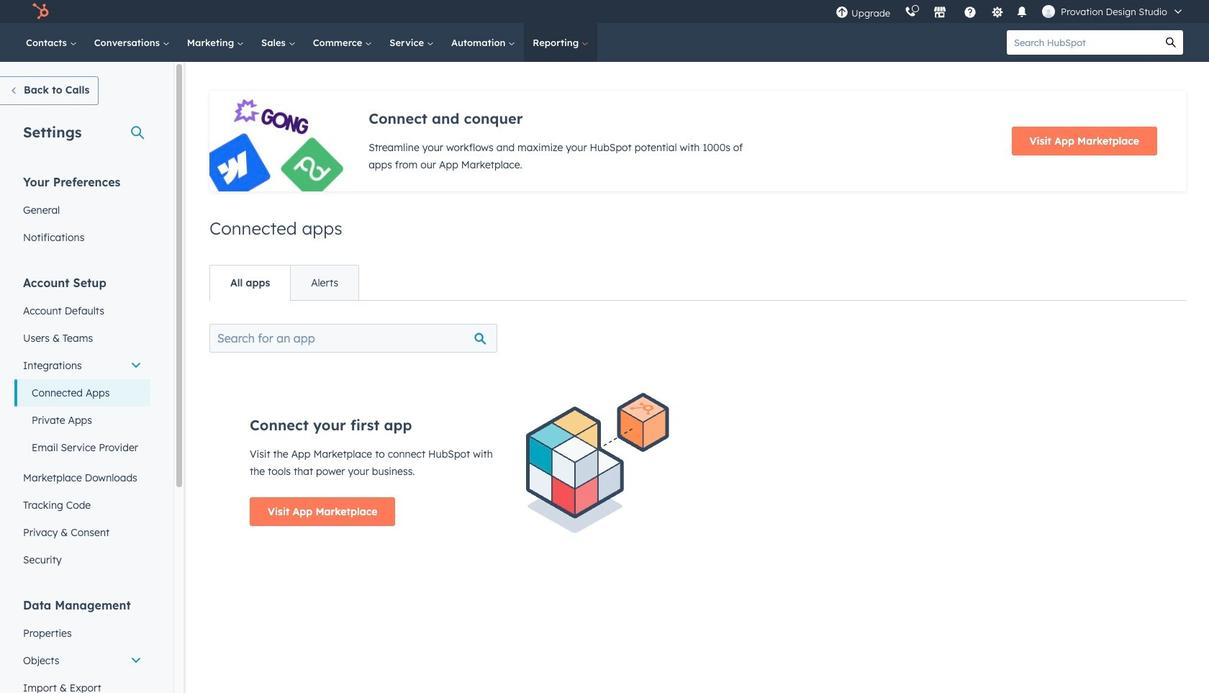 Task type: vqa. For each thing, say whether or not it's contained in the screenshot.
tab panel
yes



Task type: locate. For each thing, give the bounding box(es) containing it.
data management element
[[14, 598, 150, 693]]

Search HubSpot search field
[[1007, 30, 1159, 55]]

your preferences element
[[14, 174, 150, 251]]

menu
[[829, 0, 1192, 23]]

tab panel
[[210, 300, 1187, 585]]

marketplaces image
[[934, 6, 947, 19]]

account setup element
[[14, 275, 150, 574]]

tab list
[[210, 265, 359, 301]]



Task type: describe. For each thing, give the bounding box(es) containing it.
james peterson image
[[1043, 5, 1056, 18]]

Search for an app search field
[[210, 324, 498, 353]]



